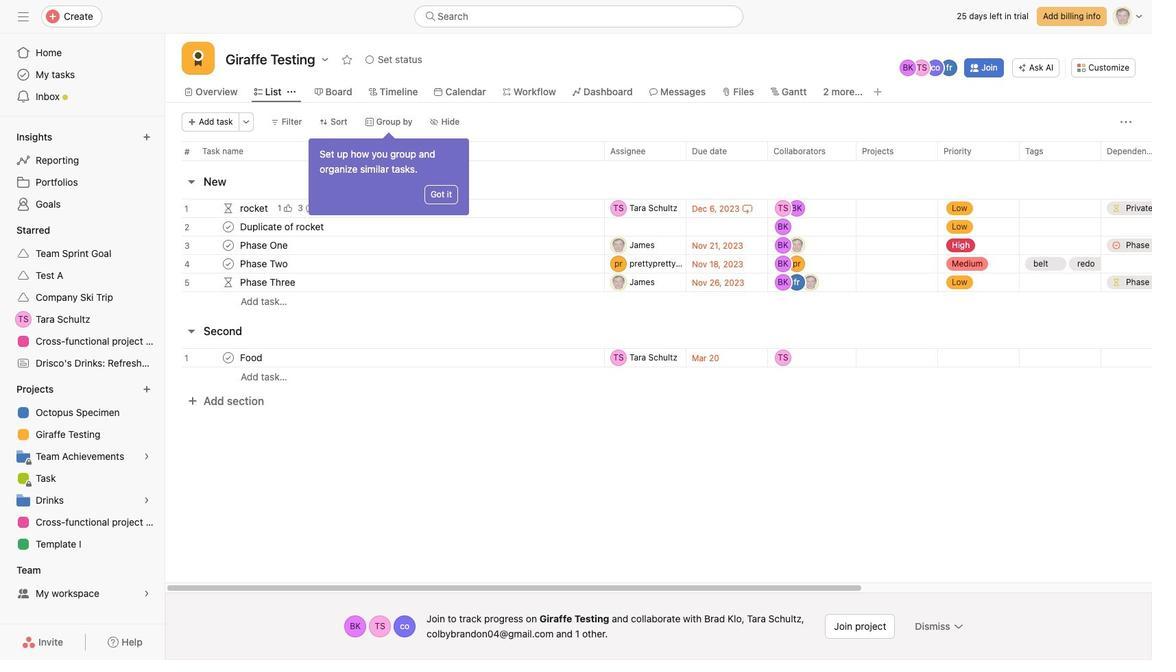 Task type: describe. For each thing, give the bounding box(es) containing it.
task name text field for food cell
[[237, 351, 267, 365]]

dependencies image
[[220, 200, 237, 217]]

linked projects for rocket cell
[[856, 199, 939, 218]]

new project or portfolio image
[[143, 386, 151, 394]]

tags for rocket cell
[[1020, 199, 1102, 218]]

task name text field for rocket cell
[[237, 202, 272, 215]]

task name text field for duplicate of rocket cell
[[237, 220, 328, 234]]

task name text field for phase one cell at top
[[237, 239, 292, 253]]

add to starred image
[[342, 54, 353, 65]]

mark complete image for task name text box within 'phase two' cell
[[220, 256, 237, 272]]

header second tree grid
[[165, 345, 1153, 386]]

new insights image
[[143, 133, 151, 141]]

tab actions image
[[287, 88, 295, 96]]

1 horizontal spatial more actions image
[[954, 622, 965, 633]]

teams element
[[0, 559, 165, 608]]

task name text field for 'phase two' cell
[[237, 257, 292, 271]]

mark complete image for task name text box inside phase one cell
[[220, 237, 237, 254]]



Task type: locate. For each thing, give the bounding box(es) containing it.
1 vertical spatial mark complete checkbox
[[220, 256, 237, 272]]

task name text field inside phase one cell
[[237, 239, 292, 253]]

dependencies image
[[220, 275, 237, 291]]

2 task name text field from the top
[[237, 257, 292, 271]]

Task name text field
[[237, 239, 292, 253], [237, 257, 292, 271]]

1 vertical spatial task name text field
[[237, 257, 292, 271]]

starred element
[[0, 218, 165, 377]]

3 task name text field from the top
[[237, 276, 300, 290]]

duplicate of rocket cell
[[165, 218, 605, 237]]

task name text field inside duplicate of rocket cell
[[237, 220, 328, 234]]

2 mark complete checkbox from the top
[[220, 256, 237, 272]]

mark complete image
[[220, 219, 237, 235], [220, 350, 237, 366]]

1 task name text field from the top
[[237, 202, 272, 215]]

list box
[[415, 5, 744, 27]]

hide sidebar image
[[18, 11, 29, 22]]

task name text field inside rocket cell
[[237, 202, 272, 215]]

you've reached the maximum number of tabs. remove a tab to add a new one. image
[[873, 86, 884, 97]]

phase three cell
[[165, 273, 605, 292]]

0 vertical spatial mark complete image
[[220, 219, 237, 235]]

see details, team achievements image
[[143, 453, 151, 461]]

row
[[165, 141, 1153, 167], [182, 160, 1153, 161], [165, 195, 1153, 222], [165, 213, 1153, 241], [165, 232, 1153, 259], [165, 250, 1153, 278], [165, 269, 1153, 296], [165, 292, 1153, 311], [165, 345, 1153, 372], [165, 367, 1153, 386]]

1 vertical spatial mark complete image
[[220, 256, 237, 272]]

0 vertical spatial mark complete checkbox
[[220, 219, 237, 235]]

insights element
[[0, 125, 165, 218]]

3 comments image
[[306, 205, 314, 213]]

mark complete image inside duplicate of rocket cell
[[220, 219, 237, 235]]

tooltip
[[309, 135, 469, 215]]

collapse task list for this group image
[[186, 326, 197, 337]]

mark complete image for task name text field within food cell
[[220, 350, 237, 366]]

projects element
[[0, 377, 165, 559]]

global element
[[0, 34, 165, 116]]

mark complete checkbox inside phase one cell
[[220, 237, 237, 254]]

phase two cell
[[165, 255, 605, 274]]

4 task name text field from the top
[[237, 351, 267, 365]]

2 mark complete image from the top
[[220, 350, 237, 366]]

Task name text field
[[237, 202, 272, 215], [237, 220, 328, 234], [237, 276, 300, 290], [237, 351, 267, 365]]

task name text field for phase three cell
[[237, 276, 300, 290]]

mark complete image for task name text field inside the duplicate of rocket cell
[[220, 219, 237, 235]]

Mark complete checkbox
[[220, 237, 237, 254], [220, 350, 237, 366]]

rocket cell
[[165, 199, 605, 218]]

collapse task list for this group image
[[186, 176, 197, 187]]

mark complete image
[[220, 237, 237, 254], [220, 256, 237, 272]]

0 vertical spatial mark complete checkbox
[[220, 237, 237, 254]]

1 vertical spatial mark complete image
[[220, 350, 237, 366]]

mark complete checkbox for task name text field inside the duplicate of rocket cell
[[220, 219, 237, 235]]

task name text field inside phase three cell
[[237, 276, 300, 290]]

1 mark complete checkbox from the top
[[220, 237, 237, 254]]

task name text field inside food cell
[[237, 351, 267, 365]]

0 vertical spatial mark complete image
[[220, 237, 237, 254]]

0 horizontal spatial more actions image
[[242, 118, 250, 126]]

tags for duplicate of rocket cell
[[1020, 218, 1102, 237]]

mark complete checkbox up dependencies image
[[220, 256, 237, 272]]

mark complete checkbox for phase one cell at top
[[220, 237, 237, 254]]

phase one cell
[[165, 236, 605, 255]]

food cell
[[165, 349, 605, 368]]

mark complete checkbox down dependencies icon
[[220, 219, 237, 235]]

header new tree grid
[[165, 195, 1153, 311]]

2 horizontal spatial more actions image
[[1121, 117, 1132, 128]]

mark complete image inside phase one cell
[[220, 237, 237, 254]]

linked projects for duplicate of rocket cell
[[856, 218, 939, 237]]

1 mark complete image from the top
[[220, 237, 237, 254]]

1 mark complete checkbox from the top
[[220, 219, 237, 235]]

more actions image
[[1121, 117, 1132, 128], [242, 118, 250, 126], [954, 622, 965, 633]]

see details, my workspace image
[[143, 590, 151, 598]]

2 task name text field from the top
[[237, 220, 328, 234]]

2 mark complete checkbox from the top
[[220, 350, 237, 366]]

1 mark complete image from the top
[[220, 219, 237, 235]]

Mark complete checkbox
[[220, 219, 237, 235], [220, 256, 237, 272]]

1 vertical spatial mark complete checkbox
[[220, 350, 237, 366]]

linked projects for phase three cell
[[856, 273, 939, 292]]

task name text field inside 'phase two' cell
[[237, 257, 292, 271]]

mark complete checkbox inside duplicate of rocket cell
[[220, 219, 237, 235]]

2 mark complete image from the top
[[220, 256, 237, 272]]

see details, drinks image
[[143, 497, 151, 505]]

1 task name text field from the top
[[237, 239, 292, 253]]

mark complete image inside 'phase two' cell
[[220, 256, 237, 272]]

1 like. click to like this task image
[[284, 205, 293, 213]]

mark complete checkbox for task name text box within 'phase two' cell
[[220, 256, 237, 272]]

0 vertical spatial task name text field
[[237, 239, 292, 253]]

tags for phase three cell
[[1020, 273, 1102, 292]]

ribbon image
[[190, 50, 207, 67]]

mark complete checkbox inside food cell
[[220, 350, 237, 366]]

mark complete image inside food cell
[[220, 350, 237, 366]]

mark complete checkbox for food cell
[[220, 350, 237, 366]]

mark complete checkbox inside 'phase two' cell
[[220, 256, 237, 272]]



Task type: vqa. For each thing, say whether or not it's contained in the screenshot.
Mission title Text Field
no



